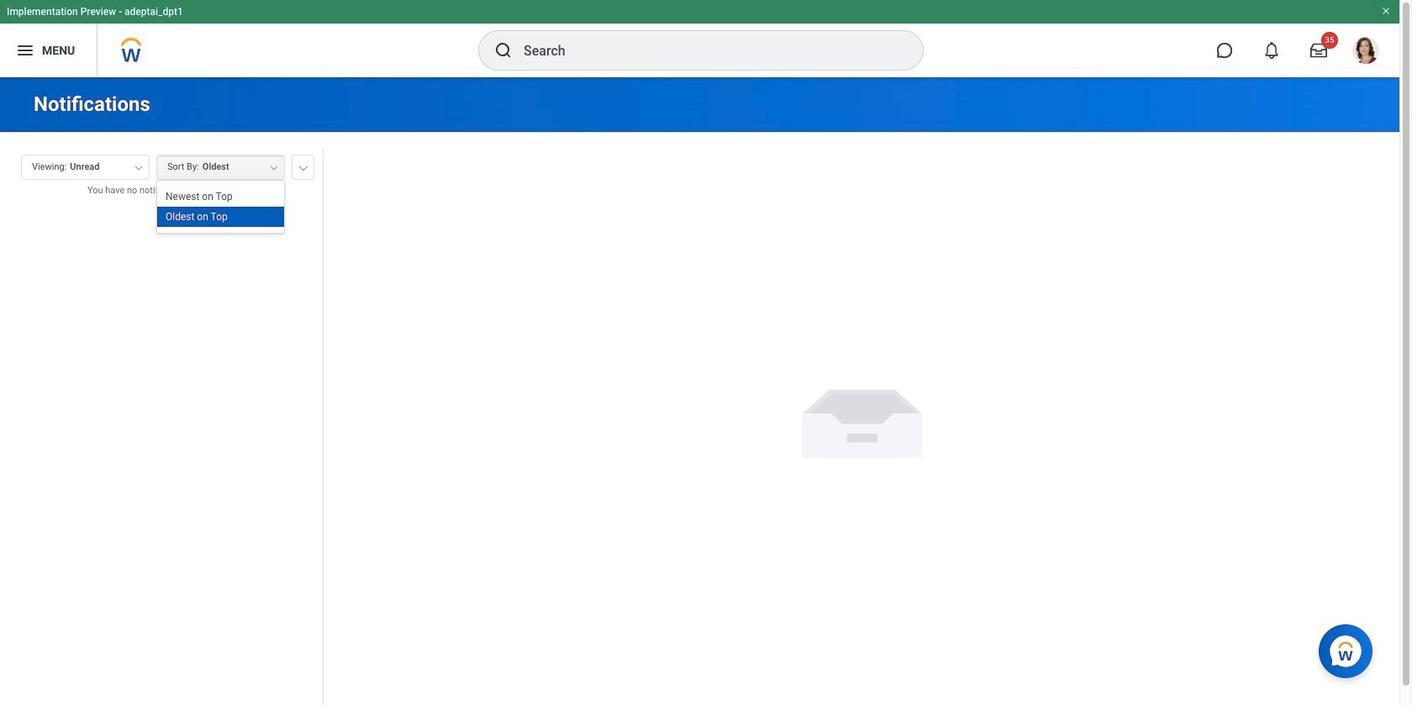 Task type: describe. For each thing, give the bounding box(es) containing it.
notifications large image
[[1264, 42, 1280, 59]]

Search Workday  search field
[[524, 32, 889, 69]]

sort by list box
[[157, 187, 284, 227]]

justify image
[[15, 40, 35, 61]]

inbox items list box
[[0, 210, 323, 705]]

inbox large image
[[1311, 42, 1328, 59]]

reading pane region
[[324, 133, 1400, 705]]



Task type: locate. For each thing, give the bounding box(es) containing it.
more image
[[298, 162, 309, 171]]

main content
[[0, 77, 1400, 705]]

banner
[[0, 0, 1400, 77]]

close environment banner image
[[1381, 6, 1391, 16]]

search image
[[494, 40, 514, 61]]

profile logan mcneil image
[[1353, 37, 1380, 67]]

tab panel
[[0, 147, 323, 705]]



Task type: vqa. For each thing, say whether or not it's contained in the screenshot.
top (Federal)
no



